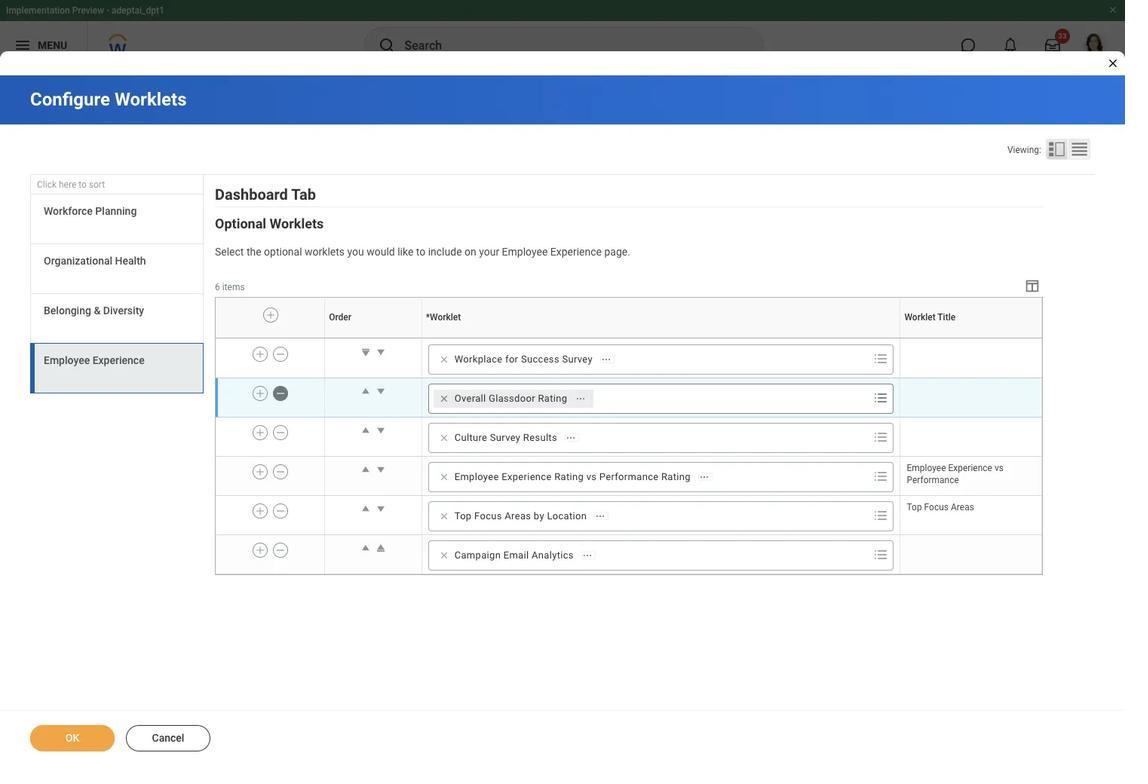 Task type: vqa. For each thing, say whether or not it's contained in the screenshot.
the rightmost performance
yes



Task type: locate. For each thing, give the bounding box(es) containing it.
0 vertical spatial caret down image
[[373, 384, 388, 399]]

2 prompts image from the top
[[872, 546, 891, 564]]

areas down employee experience vs performance
[[951, 502, 975, 513]]

5 row element from the top
[[216, 457, 1042, 496]]

1 horizontal spatial order
[[372, 338, 374, 339]]

4 prompts image from the top
[[872, 507, 891, 525]]

related actions image for overall glassdoor rating
[[576, 394, 586, 404]]

3 row element from the top
[[216, 378, 1042, 417]]

related actions image inside overall glassdoor rating, press delete to clear value. option
[[576, 394, 586, 404]]

list box containing workforce planning
[[30, 195, 204, 394]]

1 vertical spatial plus image
[[255, 426, 266, 440]]

x small image for top focus areas by location
[[437, 509, 452, 524]]

to right like
[[416, 246, 426, 258]]

plus image for 3rd minus icon from the top
[[255, 465, 266, 479]]

caret down image for 3rd minus icon from the top
[[373, 462, 388, 477]]

employee experience rating vs performance rating
[[455, 471, 691, 483]]

1 horizontal spatial focus
[[925, 502, 949, 513]]

x small image inside "workplace for success survey, press delete to clear value." option
[[437, 352, 452, 367]]

focus down employee experience vs performance
[[925, 502, 949, 513]]

row element containing overall glassdoor rating
[[216, 378, 1042, 417]]

campaign email analytics, press delete to clear value. option
[[434, 547, 600, 565]]

0 vertical spatial caret up image
[[358, 462, 373, 477]]

1 row element from the top
[[216, 298, 1046, 338]]

1 horizontal spatial areas
[[951, 502, 975, 513]]

survey
[[562, 354, 593, 365], [490, 432, 521, 444]]

x small image inside campaign email analytics, press delete to clear value. option
[[437, 548, 452, 563]]

0 vertical spatial caret up image
[[358, 384, 373, 399]]

x small image inside top focus areas by location, press delete to clear value. option
[[437, 509, 452, 524]]

0 horizontal spatial to
[[79, 180, 87, 190]]

related actions image for employee experience rating vs performance rating
[[699, 472, 710, 483]]

survey right culture
[[490, 432, 521, 444]]

related actions image inside campaign email analytics, press delete to clear value. option
[[582, 551, 593, 561]]

areas
[[951, 502, 975, 513], [505, 511, 531, 522]]

top focus areas by location
[[455, 511, 587, 522]]

search image
[[378, 36, 396, 54]]

0 horizontal spatial top
[[455, 511, 472, 522]]

employee
[[502, 246, 548, 258], [44, 355, 90, 367], [907, 463, 946, 474], [455, 471, 499, 483]]

2 prompts image from the top
[[872, 428, 891, 447]]

worklets inside group
[[270, 216, 324, 232]]

1 horizontal spatial worklets
[[270, 216, 324, 232]]

2 vertical spatial caret up image
[[358, 541, 373, 556]]

worklet title
[[905, 313, 956, 323]]

click to view/edit grid preferences image
[[1024, 277, 1041, 294]]

2 x small image from the top
[[437, 391, 452, 407]]

workplace
[[455, 354, 503, 365]]

experience for employee experience vs performance
[[949, 463, 993, 474]]

belonging & diversity
[[44, 305, 144, 317]]

experience up top focus areas
[[949, 463, 993, 474]]

worklet
[[430, 313, 461, 323], [905, 313, 936, 323], [660, 338, 663, 339], [969, 338, 972, 339]]

campaign email analytics
[[455, 550, 574, 561]]

focus inside option
[[475, 511, 502, 522]]

culture survey results element
[[455, 431, 557, 445]]

1 horizontal spatial top
[[907, 502, 922, 513]]

row element up location
[[216, 457, 1042, 496]]

x small image inside "culture survey results, press delete to clear value." option
[[437, 431, 452, 446]]

related actions image for workplace for success survey
[[601, 354, 612, 365]]

employee down belonging
[[44, 355, 90, 367]]

survey right success
[[562, 354, 593, 365]]

related actions image inside "culture survey results, press delete to clear value." option
[[566, 433, 576, 443]]

1 prompts image from the top
[[872, 350, 891, 368]]

organizational health
[[44, 255, 146, 267]]

top inside option
[[455, 511, 472, 522]]

focus
[[925, 502, 949, 513], [475, 511, 502, 522]]

0 vertical spatial caret down image
[[373, 345, 388, 360]]

2 minus image from the top
[[275, 426, 286, 440]]

plus image
[[255, 387, 266, 401], [255, 426, 266, 440], [255, 465, 266, 479]]

1 caret up image from the top
[[358, 384, 373, 399]]

prompts image for culture survey results
[[872, 428, 891, 447]]

experience up top focus areas by location
[[502, 471, 552, 483]]

3 x small image from the top
[[437, 431, 452, 446]]

1 vertical spatial survey
[[490, 432, 521, 444]]

3 plus image from the top
[[255, 465, 266, 479]]

caret up image
[[358, 384, 373, 399], [358, 423, 373, 438], [358, 541, 373, 556]]

caret up image
[[358, 462, 373, 477], [358, 502, 373, 517]]

0 horizontal spatial performance
[[600, 471, 659, 483]]

row element
[[216, 298, 1046, 338], [216, 339, 1042, 378], [216, 378, 1042, 417], [216, 417, 1042, 457], [216, 457, 1042, 496], [216, 496, 1042, 535], [216, 535, 1042, 574]]

focus up campaign
[[475, 511, 502, 522]]

1 horizontal spatial title
[[972, 338, 974, 339]]

email
[[504, 550, 529, 561]]

implementation
[[6, 5, 70, 16]]

culture survey results, press delete to clear value. option
[[434, 429, 584, 447]]

experience inside option
[[502, 471, 552, 483]]

2 row element from the top
[[216, 339, 1042, 378]]

row element containing culture survey results
[[216, 417, 1042, 457]]

1 vertical spatial caret up image
[[358, 502, 373, 517]]

3 prompts image from the top
[[872, 468, 891, 486]]

employee inside employee experience vs performance
[[907, 463, 946, 474]]

list box inside 'configure worklets' main content
[[30, 195, 204, 394]]

0 vertical spatial title
[[938, 313, 956, 323]]

employee down culture
[[455, 471, 499, 483]]

1 vertical spatial x small image
[[437, 548, 452, 563]]

optional worklets
[[215, 216, 324, 232]]

worklet column header
[[422, 338, 901, 339]]

1 horizontal spatial vs
[[995, 463, 1004, 474]]

x small image inside employee experience rating vs performance rating, press delete to clear value. option
[[437, 470, 452, 485]]

2 caret up image from the top
[[358, 423, 373, 438]]

1 prompts image from the top
[[872, 389, 891, 407]]

0 horizontal spatial vs
[[587, 471, 597, 483]]

your
[[479, 246, 500, 258]]

plus image for worklet
[[266, 309, 276, 322]]

survey inside "element"
[[490, 432, 521, 444]]

performance
[[600, 471, 659, 483], [907, 475, 959, 486]]

optional
[[215, 216, 266, 232]]

2 vertical spatial caret down image
[[373, 462, 388, 477]]

0 vertical spatial x small image
[[437, 470, 452, 485]]

0 vertical spatial order
[[329, 313, 352, 323]]

6 row element from the top
[[216, 496, 1042, 535]]

Toggle to List Detail view radio
[[1046, 139, 1068, 160]]

1 caret down image from the top
[[373, 384, 388, 399]]

0 horizontal spatial worklets
[[115, 89, 187, 110]]

related actions image
[[601, 354, 612, 365], [576, 394, 586, 404], [566, 433, 576, 443], [699, 472, 710, 483], [595, 511, 606, 522], [582, 551, 593, 561]]

caret down image up caret top image
[[373, 502, 388, 517]]

3 minus image from the top
[[275, 465, 286, 479]]

to
[[79, 180, 87, 190], [416, 246, 426, 258]]

here
[[59, 180, 76, 190]]

vs
[[995, 463, 1004, 474], [587, 471, 597, 483]]

1 vertical spatial caret down image
[[373, 423, 388, 438]]

2 plus image from the top
[[255, 426, 266, 440]]

row element down "worklet" column header
[[216, 378, 1042, 417]]

1 horizontal spatial to
[[416, 246, 426, 258]]

worklets
[[305, 246, 345, 258]]

4 x small image from the top
[[437, 509, 452, 524]]

caret top image
[[373, 541, 388, 556]]

3 caret up image from the top
[[358, 541, 373, 556]]

1 caret down image from the top
[[373, 345, 388, 360]]

top up campaign
[[455, 511, 472, 522]]

&
[[94, 305, 101, 317]]

2 caret down image from the top
[[373, 423, 388, 438]]

row element down page.
[[216, 298, 1046, 338]]

employee experience rating vs performance rating element
[[455, 471, 691, 484]]

2 caret up image from the top
[[358, 502, 373, 517]]

areas for top focus areas by location
[[505, 511, 531, 522]]

0 vertical spatial prompts image
[[872, 350, 891, 368]]

4 row element from the top
[[216, 417, 1042, 457]]

rating
[[538, 393, 568, 404], [555, 471, 584, 483], [662, 471, 691, 483]]

1 caret up image from the top
[[358, 462, 373, 477]]

experience left page.
[[551, 246, 602, 258]]

areas left by at the bottom left of the page
[[505, 511, 531, 522]]

experience for employee experience rating vs performance rating
[[502, 471, 552, 483]]

would
[[367, 246, 395, 258]]

0 horizontal spatial focus
[[475, 511, 502, 522]]

areas inside option
[[505, 511, 531, 522]]

1 vertical spatial worklets
[[270, 216, 324, 232]]

1 vertical spatial prompts image
[[872, 546, 891, 564]]

caret bottom image
[[358, 345, 373, 360]]

order up caret bottom image
[[372, 338, 374, 339]]

row element up employee experience rating vs performance rating, press delete to clear value. option
[[216, 417, 1042, 457]]

items
[[222, 282, 245, 293]]

2 caret down image from the top
[[373, 502, 388, 517]]

configure worklets dialog
[[0, 0, 1126, 766]]

caret down image for 5th minus icon from the bottom
[[373, 384, 388, 399]]

dashboard
[[215, 186, 288, 204]]

0 vertical spatial worklets
[[115, 89, 187, 110]]

caret down image
[[373, 345, 388, 360], [373, 502, 388, 517]]

focus for top focus areas
[[925, 502, 949, 513]]

list box
[[30, 195, 204, 394]]

minus image
[[275, 387, 286, 401], [275, 426, 286, 440], [275, 465, 286, 479], [275, 505, 286, 518], [275, 544, 286, 557]]

7 row element from the top
[[216, 535, 1042, 574]]

1 x small image from the top
[[437, 470, 452, 485]]

0 horizontal spatial order
[[329, 313, 352, 323]]

preview
[[72, 5, 104, 16]]

0 vertical spatial plus image
[[255, 387, 266, 401]]

1 plus image from the top
[[255, 387, 266, 401]]

1 horizontal spatial survey
[[562, 354, 593, 365]]

experience for employee experience
[[93, 355, 145, 367]]

0 vertical spatial to
[[79, 180, 87, 190]]

3 caret down image from the top
[[373, 462, 388, 477]]

order for order
[[329, 313, 352, 323]]

plus image for top focus areas by location
[[255, 505, 266, 518]]

performance inside employee experience vs performance
[[907, 475, 959, 486]]

caret down image down the order column header
[[373, 345, 388, 360]]

order inside row element
[[329, 313, 352, 323]]

order
[[329, 313, 352, 323], [372, 338, 374, 339]]

1 x small image from the top
[[437, 352, 452, 367]]

related actions image inside employee experience rating vs performance rating, press delete to clear value. option
[[699, 472, 710, 483]]

x small image inside overall glassdoor rating, press delete to clear value. option
[[437, 391, 452, 407]]

row element down "order worklet worklet title"
[[216, 339, 1042, 378]]

experience inside list box
[[93, 355, 145, 367]]

caret up image for employee
[[358, 462, 373, 477]]

2 x small image from the top
[[437, 548, 452, 563]]

1 vertical spatial caret up image
[[358, 423, 373, 438]]

0 horizontal spatial survey
[[490, 432, 521, 444]]

location
[[547, 511, 587, 522]]

top down employee experience vs performance
[[907, 502, 922, 513]]

0 horizontal spatial areas
[[505, 511, 531, 522]]

worklets
[[115, 89, 187, 110], [270, 216, 324, 232]]

areas for top focus areas
[[951, 502, 975, 513]]

1 vertical spatial order
[[372, 338, 374, 339]]

top for top focus areas by location
[[455, 511, 472, 522]]

related actions image inside top focus areas by location, press delete to clear value. option
[[595, 511, 606, 522]]

top
[[907, 502, 922, 513], [455, 511, 472, 522]]

to left sort
[[79, 180, 87, 190]]

x small image
[[437, 352, 452, 367], [437, 391, 452, 407], [437, 431, 452, 446], [437, 509, 452, 524]]

prompts image
[[872, 350, 891, 368], [872, 546, 891, 564]]

caret down image
[[373, 384, 388, 399], [373, 423, 388, 438], [373, 462, 388, 477]]

1 horizontal spatial performance
[[907, 475, 959, 486]]

health
[[115, 255, 146, 267]]

2 vertical spatial plus image
[[255, 465, 266, 479]]

optional worklets group
[[215, 215, 1046, 576]]

top focus areas by location element
[[455, 510, 587, 523]]

1 vertical spatial caret down image
[[373, 502, 388, 517]]

related actions image for campaign email analytics
[[582, 551, 593, 561]]

row element containing workplace for success survey
[[216, 339, 1042, 378]]

navigation pane region
[[30, 175, 204, 398]]

row element down employee experience rating vs performance rating, press delete to clear value. option
[[216, 496, 1042, 535]]

order worklet worklet title
[[372, 338, 974, 339]]

employee for employee experience vs performance
[[907, 463, 946, 474]]

row element down location
[[216, 535, 1042, 574]]

experience
[[551, 246, 602, 258], [93, 355, 145, 367], [949, 463, 993, 474], [502, 471, 552, 483]]

prompts image
[[872, 389, 891, 407], [872, 428, 891, 447], [872, 468, 891, 486], [872, 507, 891, 525]]

employee for employee experience rating vs performance rating
[[455, 471, 499, 483]]

cancel button
[[126, 726, 210, 752]]

plus image
[[266, 309, 276, 322], [255, 348, 266, 361], [255, 505, 266, 518], [255, 544, 266, 557]]

experience inside employee experience vs performance
[[949, 463, 993, 474]]

inbox large image
[[1046, 38, 1061, 53]]

notifications large image
[[1003, 38, 1018, 53]]

x small image for workplace for success survey
[[437, 352, 452, 367]]

success
[[521, 354, 560, 365]]

related actions image inside "workplace for success survey, press delete to clear value." option
[[601, 354, 612, 365]]

employee inside list box
[[44, 355, 90, 367]]

order up the order column header
[[329, 313, 352, 323]]

belonging
[[44, 305, 91, 317]]

x small image
[[437, 470, 452, 485], [437, 548, 452, 563]]

employee up top focus areas
[[907, 463, 946, 474]]

caret up image for caret top image
[[358, 541, 373, 556]]

campaign
[[455, 550, 501, 561]]

experience down "diversity"
[[93, 355, 145, 367]]

1 vertical spatial to
[[416, 246, 426, 258]]

employee inside option
[[455, 471, 499, 483]]

prompts image for workplace for success survey
[[872, 350, 891, 368]]

title
[[938, 313, 956, 323], [972, 338, 974, 339]]

order column header
[[325, 338, 422, 339]]

tab
[[291, 186, 316, 204]]



Task type: describe. For each thing, give the bounding box(es) containing it.
top focus areas
[[907, 502, 975, 513]]

prompts image for employee experience rating vs performance rating
[[872, 468, 891, 486]]

ok button
[[30, 726, 115, 752]]

x small image for employee experience rating vs performance rating
[[437, 470, 452, 485]]

0 horizontal spatial title
[[938, 313, 956, 323]]

focus for top focus areas by location
[[475, 511, 502, 522]]

row element containing top focus areas by location
[[216, 496, 1042, 535]]

1 minus image from the top
[[275, 387, 286, 401]]

planning
[[95, 205, 137, 217]]

plus image for 5th minus icon from the bottom
[[255, 387, 266, 401]]

employee right your at the top of the page
[[502, 246, 548, 258]]

you
[[347, 246, 364, 258]]

ok
[[65, 733, 79, 745]]

x small image for campaign email analytics
[[437, 548, 452, 563]]

configure
[[30, 89, 110, 110]]

overall glassdoor rating element
[[455, 392, 568, 406]]

close environment banner image
[[1109, 5, 1118, 14]]

order for order worklet worklet title
[[372, 338, 374, 339]]

6 items
[[215, 282, 245, 293]]

worklets for configure worklets
[[115, 89, 187, 110]]

0 vertical spatial survey
[[562, 354, 593, 365]]

viewing:
[[1008, 145, 1042, 155]]

6
[[215, 282, 220, 293]]

caret down image for 2nd minus icon
[[373, 423, 388, 438]]

vs inside option
[[587, 471, 597, 483]]

employee for employee experience
[[44, 355, 90, 367]]

sort
[[89, 180, 105, 190]]

caret up image for caret down image corresponding to 5th minus icon from the bottom
[[358, 384, 373, 399]]

related actions image for top focus areas by location
[[595, 511, 606, 522]]

to inside popup button
[[79, 180, 87, 190]]

culture survey results
[[455, 432, 557, 444]]

workplace for success survey
[[455, 354, 593, 365]]

include
[[428, 246, 462, 258]]

profile logan mcneil element
[[1074, 29, 1116, 62]]

glassdoor
[[489, 393, 536, 404]]

by
[[534, 511, 545, 522]]

workplace for success survey, press delete to clear value. option
[[434, 351, 619, 369]]

caret up image for top
[[358, 502, 373, 517]]

worklet title column header
[[901, 338, 1042, 339]]

cancel
[[152, 733, 184, 745]]

workplace for success survey element
[[455, 353, 593, 367]]

for
[[505, 354, 519, 365]]

optional
[[264, 246, 302, 258]]

on
[[465, 246, 477, 258]]

4 minus image from the top
[[275, 505, 286, 518]]

click here to sort button
[[30, 175, 204, 195]]

plus image for 2nd minus icon
[[255, 426, 266, 440]]

optional worklets button
[[215, 216, 324, 232]]

results
[[523, 432, 557, 444]]

rating for experience
[[555, 471, 584, 483]]

configure worklets
[[30, 89, 187, 110]]

* worklet
[[426, 313, 461, 323]]

prompts image for campaign email analytics
[[872, 546, 891, 564]]

worklets for optional worklets
[[270, 216, 324, 232]]

configure worklets main content
[[0, 75, 1126, 766]]

overall glassdoor rating
[[455, 393, 568, 404]]

Toggle to Grid view radio
[[1069, 139, 1091, 160]]

5 minus image from the top
[[275, 544, 286, 557]]

employee experience vs performance
[[907, 463, 1006, 486]]

implementation preview -   adeptai_dpt1 banner
[[0, 0, 1126, 69]]

x small image for culture survey results
[[437, 431, 452, 446]]

overall glassdoor rating, press delete to clear value. option
[[434, 390, 594, 408]]

like
[[398, 246, 414, 258]]

performance inside option
[[600, 471, 659, 483]]

overall
[[455, 393, 486, 404]]

caret up image for 2nd minus icon caret down image
[[358, 423, 373, 438]]

viewing: option group
[[1008, 139, 1095, 163]]

plus image for workplace for success survey
[[255, 348, 266, 361]]

select the optional worklets you would like to include on your employee experience page.
[[215, 246, 631, 258]]

1 vertical spatial title
[[972, 338, 974, 339]]

caret down image for top
[[373, 502, 388, 517]]

dashboard tab
[[215, 186, 316, 204]]

the
[[247, 246, 261, 258]]

implementation preview -   adeptai_dpt1
[[6, 5, 164, 16]]

select
[[215, 246, 244, 258]]

employee experience rating vs performance rating, press delete to clear value. option
[[434, 468, 717, 487]]

*
[[426, 313, 430, 323]]

rating for glassdoor
[[538, 393, 568, 404]]

campaign email analytics element
[[455, 549, 574, 563]]

click here to sort
[[37, 180, 105, 190]]

click
[[37, 180, 57, 190]]

x small image for overall glassdoor rating
[[437, 391, 452, 407]]

page.
[[605, 246, 631, 258]]

workforce planning
[[44, 205, 137, 217]]

employee experience
[[44, 355, 145, 367]]

close configure worklets image
[[1107, 57, 1120, 69]]

analytics
[[532, 550, 574, 561]]

minus image
[[275, 348, 286, 361]]

diversity
[[103, 305, 144, 317]]

caret down image for workplace
[[373, 345, 388, 360]]

culture
[[455, 432, 488, 444]]

row element containing campaign email analytics
[[216, 535, 1042, 574]]

prompts image for top focus areas by location
[[872, 507, 891, 525]]

related actions image for culture survey results
[[566, 433, 576, 443]]

vs inside employee experience vs performance
[[995, 463, 1004, 474]]

row element containing employee experience rating vs performance rating
[[216, 457, 1042, 496]]

to inside optional worklets group
[[416, 246, 426, 258]]

top for top focus areas
[[907, 502, 922, 513]]

adeptai_dpt1
[[112, 5, 164, 16]]

top focus areas by location, press delete to clear value. option
[[434, 508, 614, 526]]

organizational
[[44, 255, 112, 267]]

-
[[106, 5, 109, 16]]

row element containing order
[[216, 298, 1046, 338]]

workforce
[[44, 205, 93, 217]]



